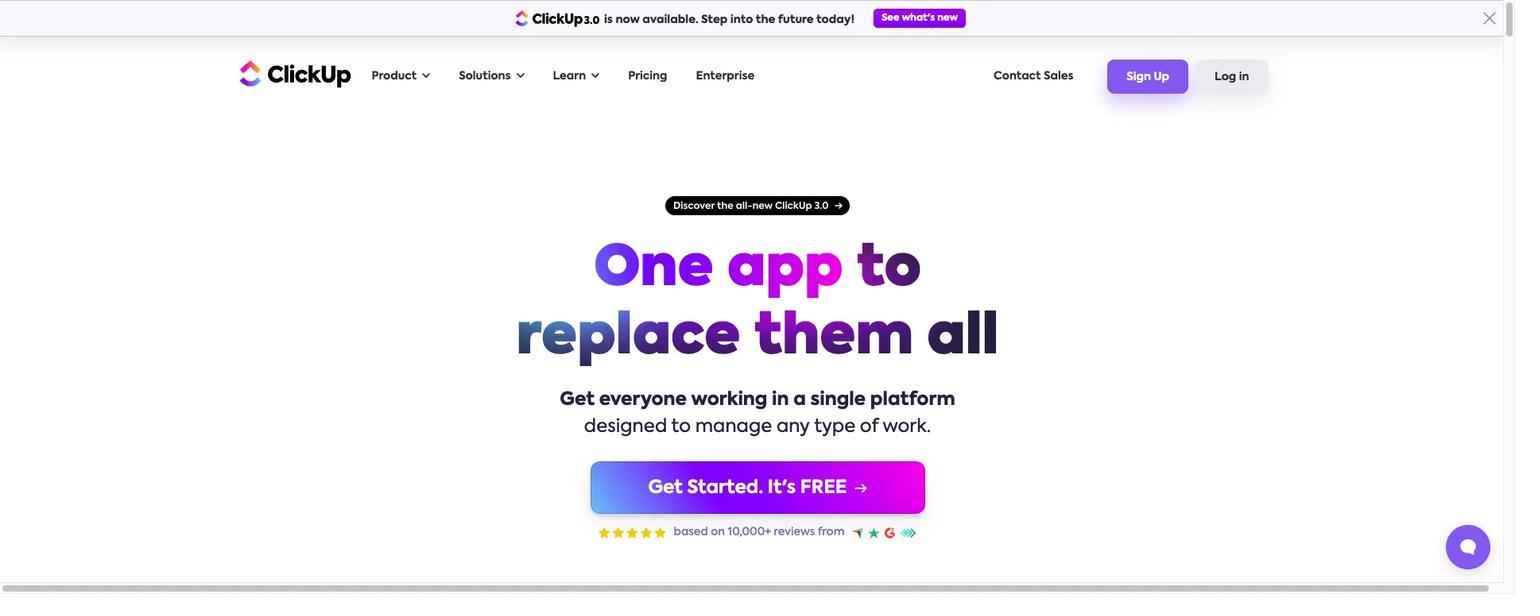 Task type: locate. For each thing, give the bounding box(es) containing it.
0 vertical spatial to
[[857, 242, 922, 298]]

0 vertical spatial in
[[1239, 72, 1249, 83]]

solutions button
[[451, 60, 532, 93]]

to
[[857, 242, 922, 298], [671, 418, 691, 436]]

sign up
[[1127, 72, 1170, 83]]

free
[[800, 479, 847, 497]]

1 horizontal spatial get
[[648, 479, 683, 497]]

designed to manage any type of work.
[[584, 418, 931, 436]]

into
[[730, 14, 753, 25]]

what's
[[902, 14, 935, 23]]

in left a
[[772, 391, 789, 409]]

on
[[711, 527, 725, 538]]

any
[[777, 418, 810, 436]]

log in link
[[1196, 60, 1268, 94]]

enterprise
[[696, 71, 755, 82]]

in right log
[[1239, 72, 1249, 83]]

started.
[[687, 479, 763, 497]]

0 horizontal spatial to
[[671, 418, 691, 436]]

clickup 3.0 image
[[515, 10, 600, 27]]

pricing link
[[620, 60, 675, 93]]

platform
[[870, 391, 955, 409]]

0 horizontal spatial get
[[560, 391, 595, 409]]

from
[[818, 527, 845, 538]]

it's
[[768, 479, 796, 497]]

sign
[[1127, 72, 1151, 83]]

designed
[[584, 418, 667, 436]]

1 vertical spatial to
[[671, 418, 691, 436]]

in
[[1239, 72, 1249, 83], [772, 391, 789, 409]]

1 vertical spatial get
[[648, 479, 683, 497]]

the
[[756, 14, 775, 25]]

pricing
[[628, 71, 667, 82]]

is
[[604, 14, 613, 25]]

see what's new
[[882, 14, 958, 23]]

get everyone working in a single platform
[[560, 391, 955, 409]]

discover the all-new clickup 3.0 image
[[665, 196, 850, 215]]

all
[[927, 311, 999, 367]]

1 horizontal spatial to
[[857, 242, 922, 298]]

store reviews image
[[853, 528, 917, 539]]

get started. it's free button
[[590, 462, 925, 514]]

learn
[[553, 71, 586, 82]]

0 vertical spatial get
[[560, 391, 595, 409]]

clickup image
[[235, 58, 351, 89]]

get inside button
[[648, 479, 683, 497]]

contact
[[994, 71, 1041, 82]]

one app to replace them all
[[516, 242, 999, 367]]

get up based
[[648, 479, 683, 497]]

get up designed
[[560, 391, 595, 409]]

1 vertical spatial in
[[772, 391, 789, 409]]

replace
[[516, 311, 741, 367]]

a
[[794, 391, 806, 409]]

reviews
[[774, 527, 815, 538]]

sign up button
[[1108, 60, 1189, 94]]

everyone
[[599, 391, 687, 409]]

get started. it's free
[[648, 479, 847, 497]]

0 horizontal spatial in
[[772, 391, 789, 409]]

today!
[[817, 14, 855, 25]]

product button
[[364, 60, 438, 93]]

type
[[814, 418, 856, 436]]

based on 10,000+ reviews from
[[674, 527, 845, 538]]

contact sales button
[[986, 60, 1082, 93]]

app
[[727, 242, 843, 298]]

get
[[560, 391, 595, 409], [648, 479, 683, 497]]

based
[[674, 527, 708, 538]]



Task type: describe. For each thing, give the bounding box(es) containing it.
close button image
[[1483, 12, 1496, 25]]

them
[[754, 311, 913, 367]]

product
[[372, 71, 417, 82]]

10,000+
[[728, 527, 771, 538]]

up
[[1154, 72, 1170, 83]]

available.
[[643, 14, 698, 25]]

is now available. step into the future today!
[[604, 14, 855, 25]]

1 horizontal spatial in
[[1239, 72, 1249, 83]]

working
[[691, 391, 768, 409]]

one
[[594, 242, 714, 298]]

manage
[[695, 418, 772, 436]]

now
[[616, 14, 640, 25]]

see
[[882, 14, 900, 23]]

of
[[860, 418, 878, 436]]

single
[[811, 391, 866, 409]]

get for get started. it's free
[[648, 479, 683, 497]]

sales
[[1044, 71, 1074, 82]]

log in
[[1215, 72, 1249, 83]]

solutions
[[459, 71, 511, 82]]

get for get everyone working in a single platform
[[560, 391, 595, 409]]

work.
[[883, 418, 931, 436]]

five stars image
[[598, 528, 666, 539]]

new
[[938, 14, 958, 23]]

learn button
[[545, 60, 608, 93]]

enterprise link
[[688, 60, 763, 93]]

future
[[778, 14, 814, 25]]

see what's new link
[[874, 9, 966, 28]]

step
[[701, 14, 728, 25]]

contact sales
[[994, 71, 1074, 82]]

to inside one app to replace them all
[[857, 242, 922, 298]]

log
[[1215, 72, 1236, 83]]



Task type: vqa. For each thing, say whether or not it's contained in the screenshot.
them
yes



